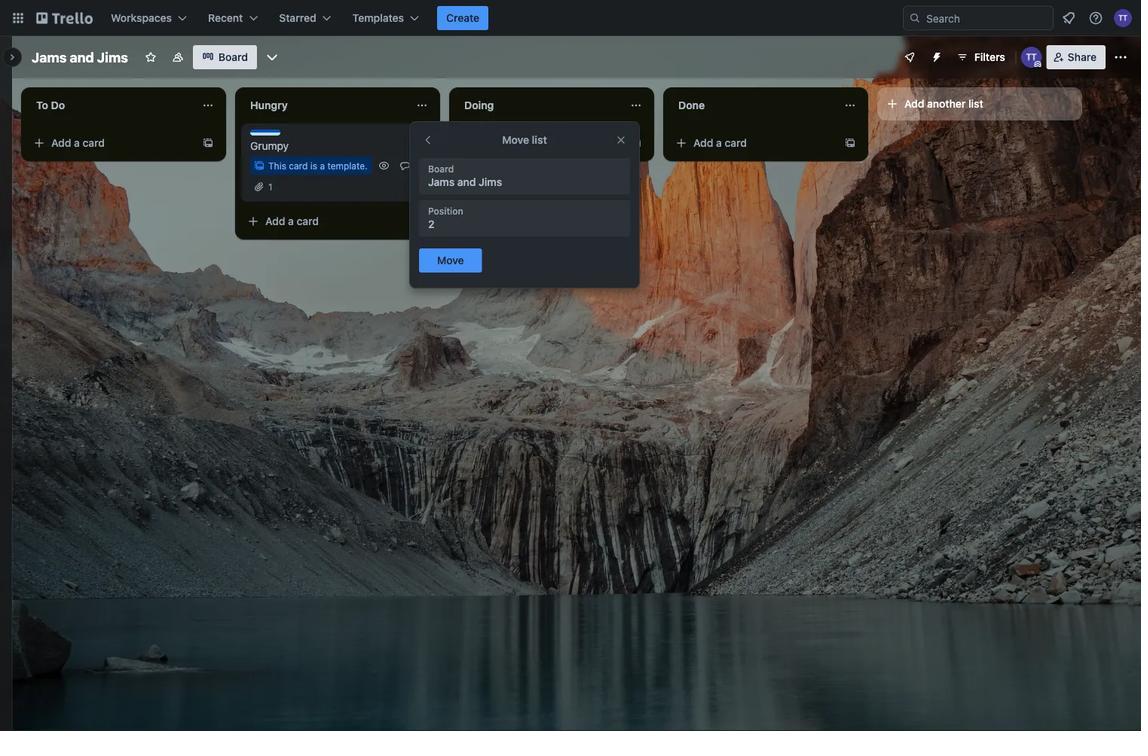 Task type: locate. For each thing, give the bounding box(es) containing it.
1 horizontal spatial create from template… image
[[844, 137, 856, 149]]

board inside board jams and jims
[[428, 164, 454, 174]]

add down do
[[51, 137, 71, 149]]

add a card button down doing text box
[[455, 131, 624, 155]]

add a card for hungry
[[265, 215, 319, 228]]

1 horizontal spatial and
[[457, 176, 476, 188]]

card down to do text box
[[83, 137, 105, 149]]

0 notifications image
[[1060, 9, 1078, 27]]

add down 'done'
[[694, 137, 713, 149]]

do
[[51, 99, 65, 112]]

jams
[[32, 49, 67, 65], [428, 176, 455, 188]]

card
[[83, 137, 105, 149], [511, 137, 533, 149], [725, 137, 747, 149], [289, 161, 308, 171], [297, 215, 319, 228]]

create from template… image
[[202, 137, 214, 149], [630, 137, 642, 149]]

hungry
[[250, 99, 288, 112]]

add a card down do
[[51, 137, 105, 149]]

1 horizontal spatial jims
[[479, 176, 502, 188]]

jams and jims
[[32, 49, 128, 65]]

share button
[[1047, 45, 1106, 69]]

list
[[969, 98, 984, 110], [532, 134, 547, 146]]

add a card button for to do
[[27, 131, 196, 155]]

back to home image
[[36, 6, 93, 30]]

board left customize views icon
[[219, 51, 248, 63]]

1 vertical spatial 1
[[268, 182, 273, 192]]

add a card button down done text field
[[669, 131, 838, 155]]

1 horizontal spatial list
[[969, 98, 984, 110]]

and inside board jams and jims
[[457, 176, 476, 188]]

switch to… image
[[11, 11, 26, 26]]

0 horizontal spatial create from template… image
[[416, 216, 428, 228]]

0 horizontal spatial jams
[[32, 49, 67, 65]]

0 vertical spatial and
[[70, 49, 94, 65]]

add left another
[[905, 98, 925, 110]]

add a card down this
[[265, 215, 319, 228]]

1 vertical spatial create from template… image
[[416, 216, 428, 228]]

list right another
[[969, 98, 984, 110]]

terry turtle (terryturtle) image
[[1114, 9, 1132, 27]]

templates button
[[344, 6, 428, 30]]

a down done text field
[[716, 137, 722, 149]]

add a card for to do
[[51, 137, 105, 149]]

create from template… image
[[844, 137, 856, 149], [416, 216, 428, 228]]

workspaces button
[[102, 6, 196, 30]]

terry turtle (terryturtle) image
[[1021, 47, 1042, 68]]

0 vertical spatial jams
[[32, 49, 67, 65]]

add a card down 'done'
[[694, 137, 747, 149]]

1 horizontal spatial board
[[428, 164, 454, 174]]

a right is
[[320, 161, 325, 171]]

board for board jams and jims
[[428, 164, 454, 174]]

board up position
[[428, 164, 454, 174]]

add a card
[[51, 137, 105, 149], [479, 137, 533, 149], [694, 137, 747, 149], [265, 215, 319, 228]]

Search field
[[921, 7, 1053, 29]]

add a card button
[[27, 131, 196, 155], [455, 131, 624, 155], [669, 131, 838, 155], [241, 210, 410, 234]]

2 create from template… image from the left
[[630, 137, 642, 149]]

and
[[70, 49, 94, 65], [457, 176, 476, 188]]

open information menu image
[[1089, 11, 1104, 26]]

starred button
[[270, 6, 341, 30]]

Board name text field
[[24, 45, 136, 69]]

add down this
[[265, 215, 285, 228]]

jams up position
[[428, 176, 455, 188]]

0 horizontal spatial board
[[219, 51, 248, 63]]

is
[[310, 161, 317, 171]]

create button
[[437, 6, 489, 30]]

add a card button for hungry
[[241, 210, 410, 234]]

None submit
[[419, 249, 482, 273]]

to do
[[36, 99, 65, 112]]

0 horizontal spatial and
[[70, 49, 94, 65]]

card down done text field
[[725, 137, 747, 149]]

1 vertical spatial board
[[428, 164, 454, 174]]

1 left board jams and jims
[[414, 161, 419, 171]]

recent
[[208, 12, 243, 24]]

1 down this
[[268, 182, 273, 192]]

starred
[[279, 12, 316, 24]]

jams inside text box
[[32, 49, 67, 65]]

1 create from template… image from the left
[[202, 137, 214, 149]]

0 vertical spatial list
[[969, 98, 984, 110]]

board
[[219, 51, 248, 63], [428, 164, 454, 174]]

recent button
[[199, 6, 267, 30]]

add a card button down to do text box
[[27, 131, 196, 155]]

jims
[[97, 49, 128, 65], [479, 176, 502, 188]]

add inside "button"
[[905, 98, 925, 110]]

0 horizontal spatial create from template… image
[[202, 137, 214, 149]]

power ups image
[[904, 51, 916, 63]]

a for done
[[716, 137, 722, 149]]

share
[[1068, 51, 1097, 63]]

1 vertical spatial list
[[532, 134, 547, 146]]

add
[[905, 98, 925, 110], [51, 137, 71, 149], [479, 137, 499, 149], [694, 137, 713, 149], [265, 215, 285, 228]]

add for done
[[694, 137, 713, 149]]

1 horizontal spatial 1
[[414, 161, 419, 171]]

0 vertical spatial create from template… image
[[844, 137, 856, 149]]

to
[[36, 99, 48, 112]]

board for board
[[219, 51, 248, 63]]

a
[[74, 137, 80, 149], [502, 137, 508, 149], [716, 137, 722, 149], [320, 161, 325, 171], [288, 215, 294, 228]]

show menu image
[[1113, 50, 1128, 65]]

1 vertical spatial jims
[[479, 176, 502, 188]]

add another list
[[905, 98, 984, 110]]

1 horizontal spatial create from template… image
[[630, 137, 642, 149]]

doing
[[464, 99, 494, 112]]

list right move
[[532, 134, 547, 146]]

card for to do
[[83, 137, 105, 149]]

1 vertical spatial jams
[[428, 176, 455, 188]]

a down the this card is a template.
[[288, 215, 294, 228]]

and inside text box
[[70, 49, 94, 65]]

add a card button for done
[[669, 131, 838, 155]]

and down back to home image
[[70, 49, 94, 65]]

Doing text field
[[455, 93, 621, 118]]

add a card button down the this card is a template.
[[241, 210, 410, 234]]

0 vertical spatial jims
[[97, 49, 128, 65]]

a down to do text box
[[74, 137, 80, 149]]

1
[[414, 161, 419, 171], [268, 182, 273, 192]]

done
[[678, 99, 705, 112]]

and up position
[[457, 176, 476, 188]]

Hungry text field
[[241, 93, 407, 118]]

customize views image
[[265, 50, 280, 65]]

create
[[446, 12, 480, 24]]

card for hungry
[[297, 215, 319, 228]]

jams down back to home image
[[32, 49, 67, 65]]

1 horizontal spatial jams
[[428, 176, 455, 188]]

templates
[[353, 12, 404, 24]]

star or unstar board image
[[145, 51, 157, 63]]

0 vertical spatial board
[[219, 51, 248, 63]]

card down is
[[297, 215, 319, 228]]

add a card down the doing
[[479, 137, 533, 149]]

0 horizontal spatial jims
[[97, 49, 128, 65]]

1 vertical spatial and
[[457, 176, 476, 188]]



Task type: vqa. For each thing, say whether or not it's contained in the screenshot.
Board to the bottom
yes



Task type: describe. For each thing, give the bounding box(es) containing it.
add another list button
[[877, 87, 1083, 121]]

this member is an admin of this board. image
[[1035, 61, 1042, 68]]

filters button
[[952, 45, 1010, 69]]

Done text field
[[669, 93, 835, 118]]

card for done
[[725, 137, 747, 149]]

a down doing text box
[[502, 137, 508, 149]]

To Do text field
[[27, 93, 193, 118]]

add for hungry
[[265, 215, 285, 228]]

2
[[428, 218, 435, 231]]

this
[[268, 161, 286, 171]]

position
[[428, 206, 463, 216]]

jims inside board jams and jims
[[479, 176, 502, 188]]

a for to do
[[74, 137, 80, 149]]

card left is
[[289, 161, 308, 171]]

workspaces
[[111, 12, 172, 24]]

move
[[502, 134, 529, 146]]

color: blue, title: none image
[[250, 130, 280, 136]]

list inside "button"
[[969, 98, 984, 110]]

jams inside board jams and jims
[[428, 176, 455, 188]]

0 horizontal spatial list
[[532, 134, 547, 146]]

position 2
[[428, 206, 463, 231]]

add left move
[[479, 137, 499, 149]]

search image
[[909, 12, 921, 24]]

move list
[[502, 134, 547, 146]]

create from template… image for hungry
[[416, 216, 428, 228]]

jims inside text box
[[97, 49, 128, 65]]

create from template… image for done
[[844, 137, 856, 149]]

add a card button for doing
[[455, 131, 624, 155]]

board jams and jims
[[428, 164, 502, 188]]

automation image
[[925, 45, 946, 66]]

0 vertical spatial 1
[[414, 161, 419, 171]]

add for to do
[[51, 137, 71, 149]]

create from template… image for to do
[[202, 137, 214, 149]]

filters
[[975, 51, 1005, 63]]

workspace visible image
[[172, 51, 184, 63]]

grumpy link
[[250, 139, 425, 154]]

a for hungry
[[288, 215, 294, 228]]

add a card for done
[[694, 137, 747, 149]]

template.
[[327, 161, 368, 171]]

grumpy
[[250, 140, 289, 152]]

create from template… image for doing
[[630, 137, 642, 149]]

card down doing text box
[[511, 137, 533, 149]]

another
[[927, 98, 966, 110]]

this card is a template.
[[268, 161, 368, 171]]

board link
[[193, 45, 257, 69]]

0 horizontal spatial 1
[[268, 182, 273, 192]]

primary element
[[0, 0, 1141, 36]]



